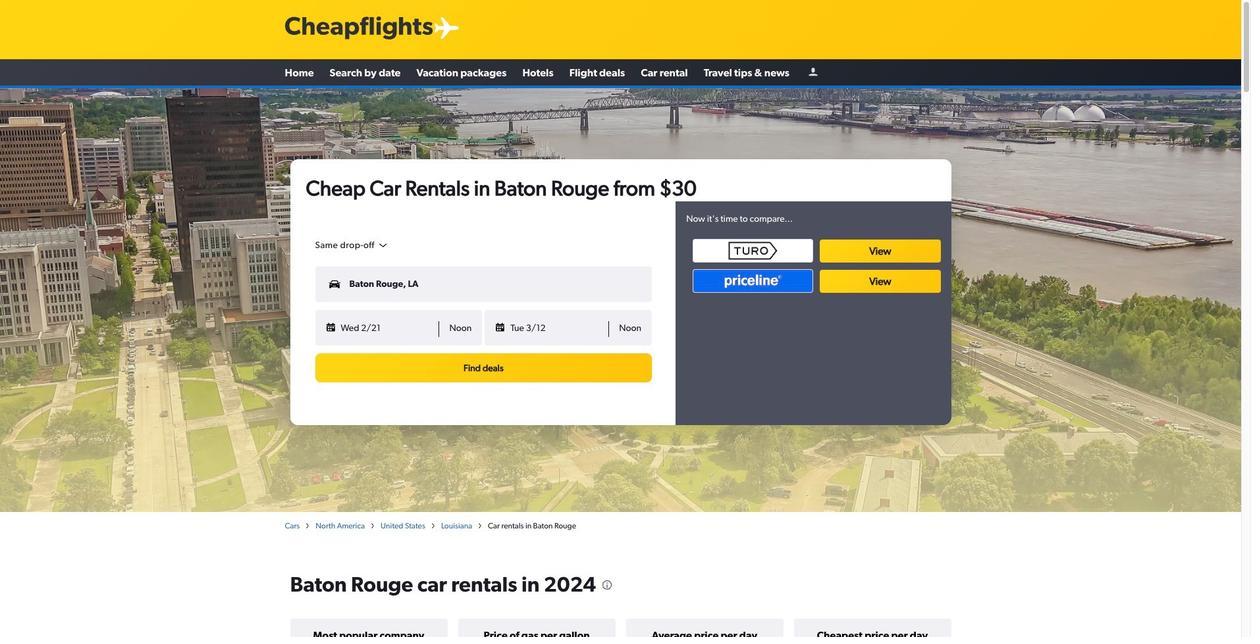 Task type: describe. For each thing, give the bounding box(es) containing it.
Car drop-off location Same drop-off field
[[315, 240, 389, 251]]

baton rouge image
[[0, 88, 1242, 512]]

expedia image
[[722, 270, 788, 284]]



Task type: vqa. For each thing, say whether or not it's contained in the screenshot.
autoeurope image
yes



Task type: locate. For each thing, give the bounding box(es) containing it.
autoeurope image
[[839, 272, 905, 283]]

turo image
[[693, 239, 814, 263]]

priceline image
[[693, 269, 814, 293]]

None text field
[[315, 267, 652, 302], [315, 310, 652, 346], [315, 267, 652, 302], [315, 310, 652, 346]]



